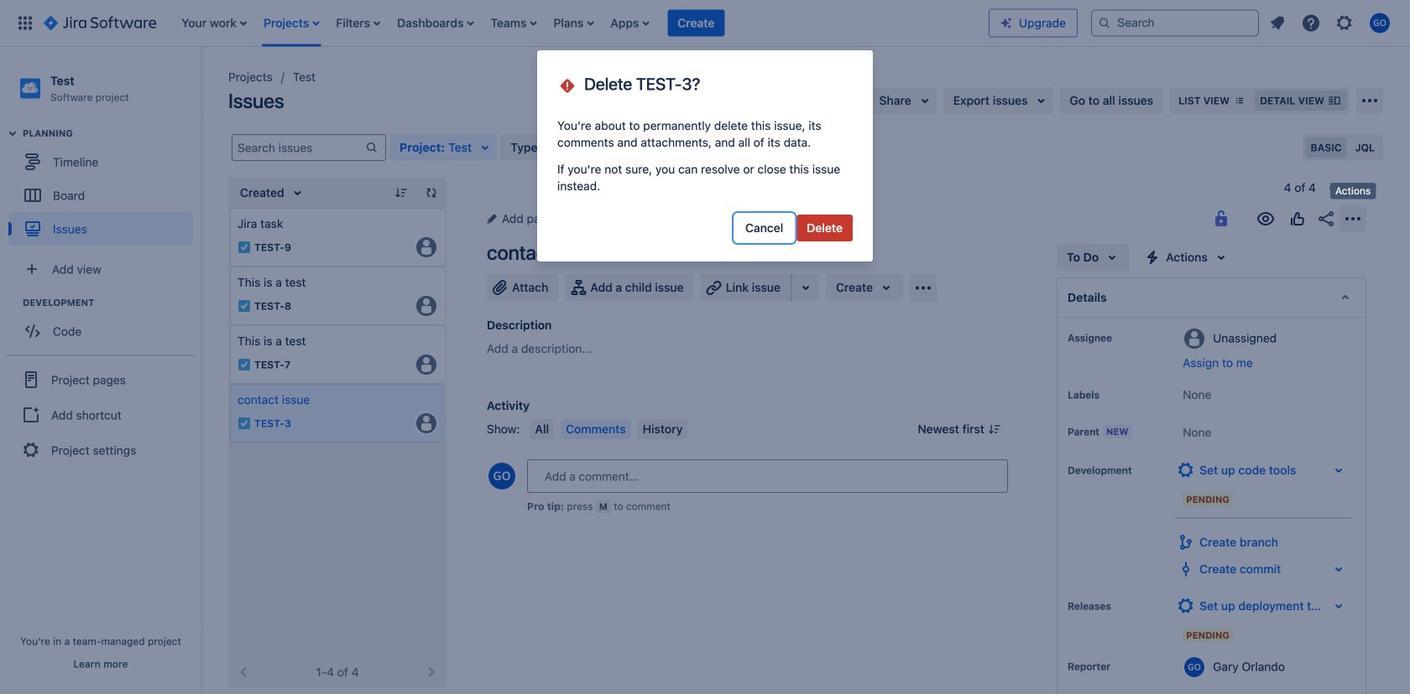 Task type: vqa. For each thing, say whether or not it's contained in the screenshot.
Task element
yes



Task type: describe. For each thing, give the bounding box(es) containing it.
details element
[[1057, 278, 1366, 318]]

3 task image from the top
[[238, 358, 251, 372]]

danger image
[[557, 72, 577, 96]]

8 list item from the left
[[668, 0, 725, 47]]

2 heading from the top
[[23, 296, 201, 310]]

1 heading from the top
[[23, 127, 201, 140]]

1 list item from the left
[[176, 0, 252, 47]]

1 horizontal spatial list
[[1262, 8, 1400, 38]]

2 task image from the top
[[238, 300, 251, 313]]

Add a comment… field
[[527, 460, 1008, 494]]

7 list item from the left
[[605, 0, 654, 47]]

task image
[[238, 417, 251, 431]]

sidebar element
[[0, 47, 201, 695]]



Task type: locate. For each thing, give the bounding box(es) containing it.
2 task element from the top
[[230, 267, 445, 326]]

tooltip
[[1330, 183, 1376, 199]]

banner
[[0, 0, 1410, 47]]

1 vertical spatial heading
[[23, 296, 201, 310]]

list
[[173, 0, 989, 47], [1262, 8, 1400, 38]]

primary element
[[10, 0, 989, 47]]

4 list item from the left
[[392, 0, 479, 47]]

planning image
[[3, 124, 23, 144]]

issues list box
[[230, 208, 445, 443]]

dialog
[[537, 50, 873, 262]]

2 vertical spatial task image
[[238, 358, 251, 372]]

3 task element from the top
[[230, 326, 445, 384]]

None search field
[[1091, 10, 1259, 37]]

0 vertical spatial heading
[[23, 127, 201, 140]]

search image
[[1098, 16, 1111, 30]]

group
[[8, 127, 201, 251], [1323, 178, 1366, 198], [735, 215, 853, 242], [8, 296, 201, 354], [7, 355, 195, 474]]

6 list item from the left
[[548, 0, 599, 47]]

1 task element from the top
[[230, 208, 445, 267]]

1 vertical spatial task image
[[238, 300, 251, 313]]

5 list item from the left
[[486, 0, 542, 47]]

list item
[[176, 0, 252, 47], [259, 0, 324, 47], [331, 0, 385, 47], [392, 0, 479, 47], [486, 0, 542, 47], [548, 0, 599, 47], [605, 0, 654, 47], [668, 0, 725, 47]]

4 task element from the top
[[230, 384, 445, 443]]

jira software image
[[44, 13, 156, 33], [44, 13, 156, 33]]

0 horizontal spatial list
[[173, 0, 989, 47]]

2 list item from the left
[[259, 0, 324, 47]]

0 vertical spatial task image
[[238, 241, 251, 254]]

Search issues text field
[[233, 136, 365, 159]]

1 task image from the top
[[238, 241, 251, 254]]

Search field
[[1091, 10, 1259, 37]]

task element
[[230, 208, 445, 267], [230, 267, 445, 326], [230, 326, 445, 384], [230, 384, 445, 443]]

heading
[[23, 127, 201, 140], [23, 296, 201, 310]]

menu bar
[[527, 420, 691, 440]]

task image
[[238, 241, 251, 254], [238, 300, 251, 313], [238, 358, 251, 372]]

3 list item from the left
[[331, 0, 385, 47]]



